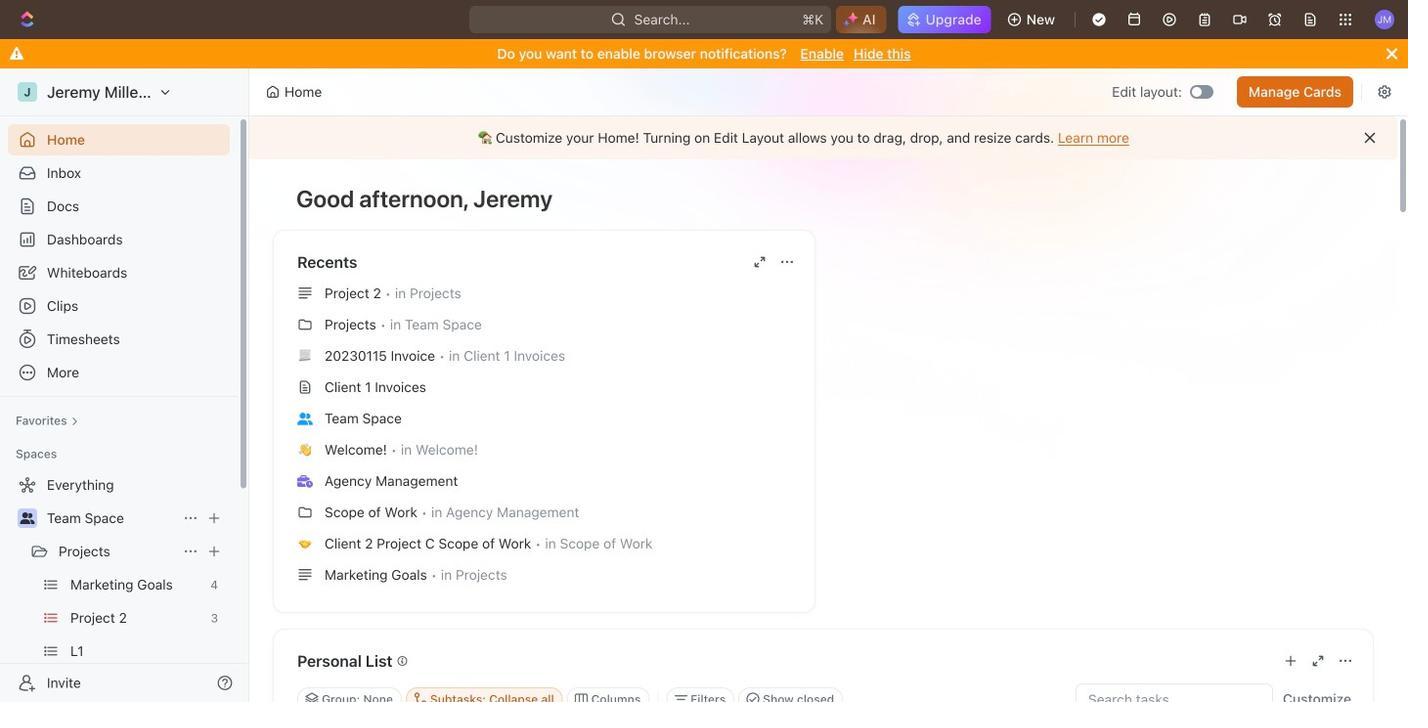 Task type: locate. For each thing, give the bounding box(es) containing it.
alert
[[249, 116, 1397, 159]]

tree
[[8, 469, 230, 702]]



Task type: describe. For each thing, give the bounding box(es) containing it.
business time image
[[297, 475, 313, 488]]

Search tasks... text field
[[1077, 685, 1272, 702]]

user group image
[[20, 512, 35, 524]]

jeremy miller's workspace, , element
[[18, 82, 37, 102]]

user group image
[[297, 412, 313, 425]]

tree inside sidebar navigation
[[8, 469, 230, 702]]

sidebar navigation
[[0, 68, 253, 702]]



